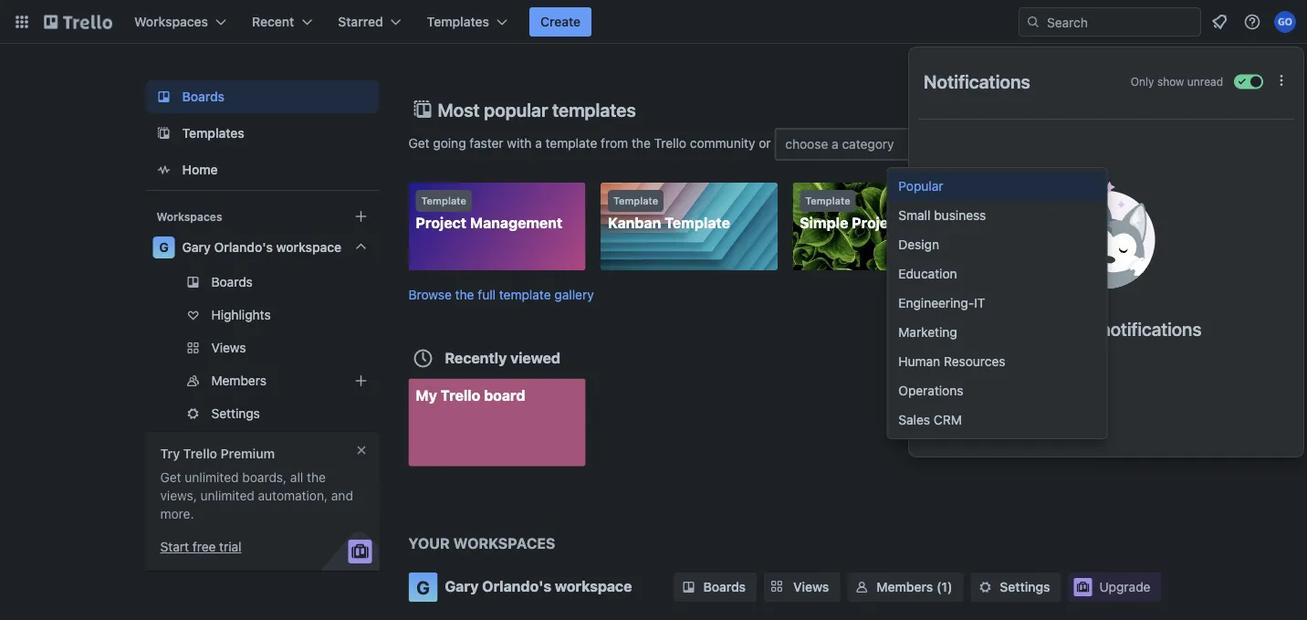 Task type: vqa. For each thing, say whether or not it's contained in the screenshot.
"CRM"
yes



Task type: describe. For each thing, give the bounding box(es) containing it.
highlights link
[[146, 300, 379, 330]]

try
[[160, 446, 180, 461]]

(1)
[[937, 579, 953, 595]]

choose
[[786, 137, 829, 152]]

1 vertical spatial workspace
[[555, 578, 632, 595]]

0 horizontal spatial views link
[[146, 333, 379, 363]]

template for simple
[[806, 195, 851, 207]]

category
[[843, 137, 895, 152]]

open information menu image
[[1244, 13, 1262, 31]]

1 vertical spatial unread
[[1039, 318, 1097, 339]]

full
[[478, 287, 496, 302]]

all
[[290, 470, 303, 485]]

with
[[507, 135, 532, 150]]

starred button
[[327, 7, 413, 37]]

sales crm
[[899, 412, 962, 427]]

small business
[[899, 208, 987, 223]]

your workspaces
[[409, 535, 556, 552]]

trial
[[219, 539, 242, 554]]

board
[[907, 214, 949, 232]]

try trello premium get unlimited boards, all the views, unlimited automation, and more.
[[160, 446, 353, 521]]

templates inside templates link
[[182, 126, 245, 141]]

design
[[899, 237, 940, 252]]

gallery
[[555, 287, 594, 302]]

no unread notifications
[[1012, 318, 1202, 339]]

upgrade button
[[1069, 573, 1162, 602]]

small
[[899, 208, 931, 223]]

home
[[182, 162, 218, 177]]

templates button
[[416, 7, 519, 37]]

template right kanban
[[665, 214, 731, 232]]

0 vertical spatial boards
[[182, 89, 225, 104]]

recent
[[252, 14, 294, 29]]

1 vertical spatial settings
[[1000, 579, 1051, 595]]

templates link
[[146, 117, 379, 150]]

boards link for views
[[674, 573, 757, 602]]

template project management
[[416, 195, 563, 232]]

project inside 'template project management'
[[416, 214, 467, 232]]

0 vertical spatial boards link
[[146, 80, 379, 113]]

back to home image
[[44, 7, 112, 37]]

resources
[[944, 354, 1006, 369]]

sm image
[[977, 578, 995, 596]]

2 sm image from the left
[[853, 578, 872, 596]]

boards for views
[[704, 579, 746, 595]]

or
[[759, 135, 771, 150]]

my trello board
[[416, 386, 526, 404]]

0 horizontal spatial orlando's
[[214, 240, 273, 255]]

the for get going faster with a template from the trello community or
[[632, 135, 651, 150]]

workspaces button
[[123, 7, 238, 37]]

create
[[541, 14, 581, 29]]

no
[[1012, 318, 1035, 339]]

0 vertical spatial unlimited
[[185, 470, 239, 485]]

template board image
[[153, 122, 175, 144]]

browse the full template gallery link
[[409, 287, 594, 302]]

browse the full template gallery
[[409, 287, 594, 302]]

engineering-it
[[899, 295, 986, 311]]

browse
[[409, 287, 452, 302]]

my
[[416, 386, 437, 404]]

crm
[[934, 412, 962, 427]]

create button
[[530, 7, 592, 37]]

0 vertical spatial gary
[[182, 240, 211, 255]]

create a workspace image
[[350, 205, 372, 227]]

0 vertical spatial workspace
[[276, 240, 342, 255]]

home image
[[153, 159, 175, 181]]

choose a category
[[786, 137, 895, 152]]

0 vertical spatial gary orlando's workspace
[[182, 240, 342, 255]]

show
[[1158, 75, 1185, 88]]

board image
[[153, 86, 175, 108]]

template kanban template
[[608, 195, 731, 232]]

0 vertical spatial settings
[[211, 406, 260, 421]]

template for kanban
[[614, 195, 659, 207]]

boards for highlights
[[211, 274, 253, 290]]

boards,
[[242, 470, 287, 485]]

templates
[[553, 99, 636, 120]]

members link
[[146, 366, 398, 395]]

engineering-
[[899, 295, 975, 311]]

and
[[331, 488, 353, 503]]

template simple project board
[[800, 195, 949, 232]]

0 notifications image
[[1209, 11, 1231, 33]]

management
[[470, 214, 563, 232]]

0 horizontal spatial a
[[535, 135, 542, 150]]

simple
[[800, 214, 849, 232]]

remote
[[992, 214, 1047, 232]]

the for try trello premium get unlimited boards, all the views, unlimited automation, and more.
[[307, 470, 326, 485]]

more.
[[160, 506, 194, 521]]

1 horizontal spatial orlando's
[[482, 578, 552, 595]]

home link
[[146, 153, 379, 186]]

1 horizontal spatial a
[[832, 137, 839, 152]]

1 horizontal spatial gary orlando's workspace
[[445, 578, 632, 595]]

1 vertical spatial workspaces
[[157, 210, 222, 223]]

your
[[409, 535, 450, 552]]

0 vertical spatial get
[[409, 135, 430, 150]]

marketing
[[899, 325, 958, 340]]

0 vertical spatial template
[[546, 135, 598, 150]]

recent button
[[241, 7, 324, 37]]



Task type: locate. For each thing, give the bounding box(es) containing it.
workspaces
[[454, 535, 556, 552]]

team
[[1050, 214, 1088, 232]]

add image
[[350, 370, 372, 392]]

gary orlando's workspace up highlights link
[[182, 240, 342, 255]]

template up remote
[[998, 195, 1043, 207]]

kanban
[[608, 214, 662, 232]]

template inside template remote team hub
[[998, 195, 1043, 207]]

from
[[601, 135, 629, 150]]

0 vertical spatial views
[[211, 340, 246, 355]]

templates
[[427, 14, 490, 29], [182, 126, 245, 141]]

get up views,
[[160, 470, 181, 485]]

settings link right (1)
[[971, 573, 1062, 602]]

views for bottommost views link
[[794, 579, 830, 595]]

business
[[935, 208, 987, 223]]

gary orlando's workspace
[[182, 240, 342, 255], [445, 578, 632, 595]]

unread right no
[[1039, 318, 1097, 339]]

0 horizontal spatial sm image
[[680, 578, 698, 596]]

most popular templates
[[438, 99, 636, 120]]

1 horizontal spatial g
[[417, 576, 430, 598]]

0 horizontal spatial project
[[416, 214, 467, 232]]

2 vertical spatial boards link
[[674, 573, 757, 602]]

gary down home
[[182, 240, 211, 255]]

the inside try trello premium get unlimited boards, all the views, unlimited automation, and more.
[[307, 470, 326, 485]]

workspaces up board icon
[[134, 14, 208, 29]]

0 horizontal spatial workspace
[[276, 240, 342, 255]]

0 horizontal spatial unread
[[1039, 318, 1097, 339]]

1 vertical spatial templates
[[182, 126, 245, 141]]

0 vertical spatial g
[[159, 240, 169, 255]]

human
[[899, 354, 941, 369]]

community
[[690, 135, 756, 150]]

operations
[[899, 383, 964, 398]]

the
[[632, 135, 651, 150], [455, 287, 475, 302], [307, 470, 326, 485]]

boards link for highlights
[[146, 268, 379, 297]]

2 project from the left
[[852, 214, 903, 232]]

1 horizontal spatial trello
[[441, 386, 481, 404]]

start free trial
[[160, 539, 242, 554]]

template
[[421, 195, 467, 207], [614, 195, 659, 207], [806, 195, 851, 207], [998, 195, 1043, 207], [665, 214, 731, 232]]

premium
[[221, 446, 275, 461]]

template down going
[[421, 195, 467, 207]]

a
[[535, 135, 542, 150], [832, 137, 839, 152]]

1 horizontal spatial gary
[[445, 578, 479, 595]]

project up browse
[[416, 214, 467, 232]]

only show unread
[[1131, 75, 1224, 88]]

0 horizontal spatial gary
[[182, 240, 211, 255]]

get going faster with a template from the trello community or
[[409, 135, 775, 150]]

get left going
[[409, 135, 430, 150]]

template inside template simple project board
[[806, 195, 851, 207]]

highlights
[[211, 307, 271, 322]]

settings up premium
[[211, 406, 260, 421]]

g down your
[[417, 576, 430, 598]]

1 vertical spatial members
[[877, 579, 934, 595]]

unlimited down boards,
[[201, 488, 255, 503]]

most
[[438, 99, 480, 120]]

0 vertical spatial orlando's
[[214, 240, 273, 255]]

members left (1)
[[877, 579, 934, 595]]

get inside try trello premium get unlimited boards, all the views, unlimited automation, and more.
[[160, 470, 181, 485]]

workspace
[[276, 240, 342, 255], [555, 578, 632, 595]]

sm image
[[680, 578, 698, 596], [853, 578, 872, 596]]

get
[[409, 135, 430, 150], [160, 470, 181, 485]]

project inside template simple project board
[[852, 214, 903, 232]]

project
[[416, 214, 467, 232], [852, 214, 903, 232]]

1 vertical spatial trello
[[441, 386, 481, 404]]

0 horizontal spatial settings
[[211, 406, 260, 421]]

starred
[[338, 14, 383, 29]]

workspaces down home
[[157, 210, 222, 223]]

template remote team hub
[[992, 195, 1121, 232]]

trello
[[654, 135, 687, 150], [441, 386, 481, 404], [183, 446, 217, 461]]

settings right sm icon
[[1000, 579, 1051, 595]]

template up simple
[[806, 195, 851, 207]]

taco image
[[1058, 167, 1156, 289]]

1 sm image from the left
[[680, 578, 698, 596]]

0 horizontal spatial settings link
[[146, 399, 379, 428]]

Search field
[[1041, 8, 1201, 36]]

search image
[[1027, 15, 1041, 29]]

going
[[433, 135, 466, 150]]

1 horizontal spatial unread
[[1188, 75, 1224, 88]]

members for members (1)
[[877, 579, 934, 595]]

settings link
[[146, 399, 379, 428], [971, 573, 1062, 602]]

start
[[160, 539, 189, 554]]

the left full
[[455, 287, 475, 302]]

notifications
[[924, 70, 1031, 92]]

1 project from the left
[[416, 214, 467, 232]]

1 horizontal spatial sm image
[[853, 578, 872, 596]]

0 horizontal spatial views
[[211, 340, 246, 355]]

gary orlando's workspace down workspaces
[[445, 578, 632, 595]]

unlimited
[[185, 470, 239, 485], [201, 488, 255, 503]]

automation,
[[258, 488, 328, 503]]

template right full
[[499, 287, 551, 302]]

templates up most
[[427, 14, 490, 29]]

hub
[[1092, 214, 1121, 232]]

1 horizontal spatial project
[[852, 214, 903, 232]]

1 horizontal spatial settings link
[[971, 573, 1062, 602]]

template down templates
[[546, 135, 598, 150]]

views,
[[160, 488, 197, 503]]

sales
[[899, 412, 931, 427]]

primary element
[[0, 0, 1308, 44]]

unread
[[1188, 75, 1224, 88], [1039, 318, 1097, 339]]

1 vertical spatial gary
[[445, 578, 479, 595]]

1 vertical spatial boards
[[211, 274, 253, 290]]

1 vertical spatial template
[[499, 287, 551, 302]]

gary down your workspaces
[[445, 578, 479, 595]]

0 vertical spatial views link
[[146, 333, 379, 363]]

viewed
[[511, 349, 561, 366]]

unlimited up views,
[[185, 470, 239, 485]]

0 vertical spatial templates
[[427, 14, 490, 29]]

gary orlando (garyorlando) image
[[1275, 11, 1297, 33]]

1 vertical spatial orlando's
[[482, 578, 552, 595]]

1 vertical spatial boards link
[[146, 268, 379, 297]]

orlando's
[[214, 240, 273, 255], [482, 578, 552, 595]]

members down highlights
[[211, 373, 267, 388]]

only
[[1131, 75, 1155, 88]]

templates up home
[[182, 126, 245, 141]]

2 vertical spatial the
[[307, 470, 326, 485]]

template up kanban
[[614, 195, 659, 207]]

0 horizontal spatial templates
[[182, 126, 245, 141]]

0 horizontal spatial trello
[[183, 446, 217, 461]]

the right from
[[632, 135, 651, 150]]

workspaces
[[134, 14, 208, 29], [157, 210, 222, 223]]

0 vertical spatial unread
[[1188, 75, 1224, 88]]

1 vertical spatial views
[[794, 579, 830, 595]]

1 horizontal spatial views
[[794, 579, 830, 595]]

1 vertical spatial settings link
[[971, 573, 1062, 602]]

template for remote
[[998, 195, 1043, 207]]

0 horizontal spatial g
[[159, 240, 169, 255]]

0 vertical spatial members
[[211, 373, 267, 388]]

unread right show
[[1188, 75, 1224, 88]]

a right "with"
[[535, 135, 542, 150]]

2 vertical spatial boards
[[704, 579, 746, 595]]

trello inside try trello premium get unlimited boards, all the views, unlimited automation, and more.
[[183, 446, 217, 461]]

orlando's up highlights
[[214, 240, 273, 255]]

a right choose
[[832, 137, 839, 152]]

the right all
[[307, 470, 326, 485]]

boards link
[[146, 80, 379, 113], [146, 268, 379, 297], [674, 573, 757, 602]]

template
[[546, 135, 598, 150], [499, 287, 551, 302]]

0 horizontal spatial the
[[307, 470, 326, 485]]

1 horizontal spatial settings
[[1000, 579, 1051, 595]]

0 horizontal spatial gary orlando's workspace
[[182, 240, 342, 255]]

2 horizontal spatial the
[[632, 135, 651, 150]]

project up the design
[[852, 214, 903, 232]]

1 horizontal spatial get
[[409, 135, 430, 150]]

2 horizontal spatial trello
[[654, 135, 687, 150]]

g down home icon
[[159, 240, 169, 255]]

0 vertical spatial the
[[632, 135, 651, 150]]

board
[[484, 386, 526, 404]]

views
[[211, 340, 246, 355], [794, 579, 830, 595]]

faster
[[470, 135, 504, 150]]

recently
[[445, 349, 507, 366]]

trello for try trello premium get unlimited boards, all the views, unlimited automation, and more.
[[183, 446, 217, 461]]

1 vertical spatial gary orlando's workspace
[[445, 578, 632, 595]]

members (1)
[[877, 579, 953, 595]]

popular
[[484, 99, 548, 120]]

boards
[[182, 89, 225, 104], [211, 274, 253, 290], [704, 579, 746, 595]]

template for project
[[421, 195, 467, 207]]

templates inside "popup button"
[[427, 14, 490, 29]]

0 vertical spatial trello
[[654, 135, 687, 150]]

trello left community
[[654, 135, 687, 150]]

settings link down members "link"
[[146, 399, 379, 428]]

members
[[211, 373, 267, 388], [877, 579, 934, 595]]

human resources
[[899, 354, 1006, 369]]

1 horizontal spatial views link
[[765, 573, 841, 602]]

1 vertical spatial unlimited
[[201, 488, 255, 503]]

orlando's down workspaces
[[482, 578, 552, 595]]

1 vertical spatial get
[[160, 470, 181, 485]]

forward image
[[376, 370, 398, 392]]

free
[[193, 539, 216, 554]]

gary
[[182, 240, 211, 255], [445, 578, 479, 595]]

members inside "link"
[[211, 373, 267, 388]]

notifications
[[1101, 318, 1202, 339]]

trello for my trello board
[[441, 386, 481, 404]]

it
[[975, 295, 986, 311]]

2 vertical spatial trello
[[183, 446, 217, 461]]

trello right my
[[441, 386, 481, 404]]

0 vertical spatial workspaces
[[134, 14, 208, 29]]

1 vertical spatial the
[[455, 287, 475, 302]]

recently viewed
[[445, 349, 561, 366]]

upgrade
[[1100, 579, 1151, 595]]

template inside 'template project management'
[[421, 195, 467, 207]]

1 vertical spatial g
[[417, 576, 430, 598]]

g
[[159, 240, 169, 255], [417, 576, 430, 598]]

1 horizontal spatial the
[[455, 287, 475, 302]]

workspaces inside workspaces "popup button"
[[134, 14, 208, 29]]

my trello board link
[[409, 379, 586, 466]]

1 horizontal spatial members
[[877, 579, 934, 595]]

popular
[[899, 179, 944, 194]]

settings
[[211, 406, 260, 421], [1000, 579, 1051, 595]]

1 vertical spatial views link
[[765, 573, 841, 602]]

1 horizontal spatial templates
[[427, 14, 490, 29]]

0 horizontal spatial members
[[211, 373, 267, 388]]

trello right try
[[183, 446, 217, 461]]

members for members
[[211, 373, 267, 388]]

education
[[899, 266, 958, 281]]

1 horizontal spatial workspace
[[555, 578, 632, 595]]

0 horizontal spatial get
[[160, 470, 181, 485]]

start free trial button
[[160, 538, 242, 556]]

views for the left views link
[[211, 340, 246, 355]]

0 vertical spatial settings link
[[146, 399, 379, 428]]



